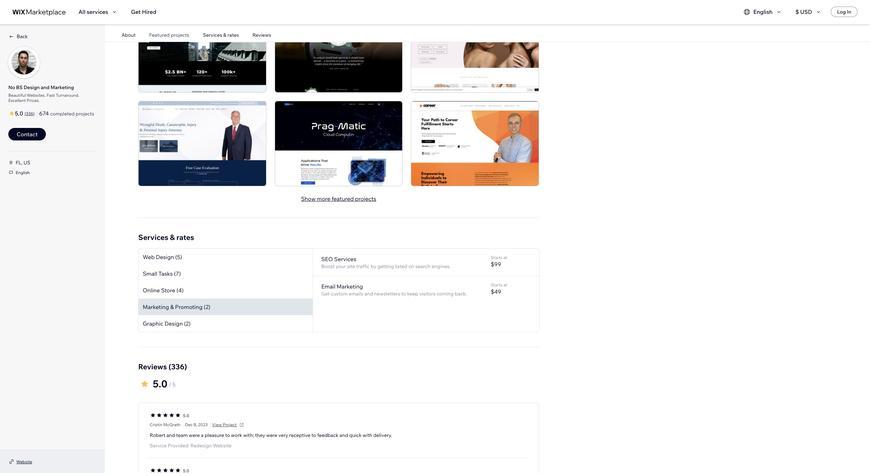 Task type: locate. For each thing, give the bounding box(es) containing it.
to
[[401, 291, 406, 297], [225, 433, 230, 439], [312, 433, 316, 439]]

prag-matic tech development: challenge - make an interesting and appealing website for a boring subject and no images provided.    solution:  use our creativity and utilize all the awesome features of the editor, it's animations, interesting images and videos to create a fun website for this technology company! image
[[275, 101, 403, 186]]

usd
[[800, 8, 812, 15]]

2 vertical spatial design
[[165, 320, 183, 327]]

option group up cristin mcgrath
[[150, 413, 181, 420]]

design down "marketing & promoting (2)"
[[165, 320, 183, 327]]

1 at from the top
[[503, 255, 507, 260]]

0 vertical spatial marketing
[[51, 84, 74, 91]]

$49
[[491, 289, 501, 295]]

1 vertical spatial reviews
[[138, 362, 167, 372]]

option group
[[150, 413, 181, 420], [150, 468, 181, 474]]

starts
[[491, 255, 503, 260], [491, 283, 503, 288]]

all services button
[[79, 8, 119, 16]]

show more featured projects
[[301, 195, 376, 202]]

2023
[[198, 423, 208, 428]]

newsletters
[[374, 291, 400, 297]]

beautiful
[[8, 93, 26, 98]]

8,
[[194, 423, 197, 428]]

0 vertical spatial starts
[[491, 255, 503, 260]]

0 vertical spatial option group
[[150, 413, 181, 420]]

view
[[212, 423, 222, 428]]

get down email
[[321, 291, 330, 297]]

back.
[[455, 291, 467, 297]]

starts for $99
[[491, 255, 503, 260]]

were left very
[[266, 433, 277, 439]]

1 horizontal spatial website
[[213, 443, 231, 449]]

2 vertical spatial marketing
[[143, 304, 169, 311]]

5.0 left '('
[[15, 110, 23, 117]]

coming
[[437, 291, 454, 297]]

1 vertical spatial projects
[[76, 111, 94, 117]]

promoting
[[175, 304, 202, 311]]

tasks
[[158, 270, 173, 277]]

1 horizontal spatial services & rates
[[203, 32, 239, 38]]

1 vertical spatial rates
[[176, 233, 194, 242]]

mcgrath
[[163, 423, 181, 428]]

5.0 ( 336 )
[[15, 110, 35, 117]]

design left (5)
[[156, 254, 174, 261]]

design up websites.
[[24, 84, 40, 91]]

(2) down promoting
[[184, 320, 191, 327]]

to left work
[[225, 433, 230, 439]]

2 vertical spatial 5.0
[[183, 414, 189, 419]]

1 vertical spatial design
[[156, 254, 174, 261]]

starts up $49
[[491, 283, 503, 288]]

and inside no bs design and marketing beautiful websites. fast turnaround. excellent prices.
[[41, 84, 49, 91]]

fl, us
[[16, 160, 30, 166]]

starts inside starts at $49
[[491, 283, 503, 288]]

starts at $99
[[491, 255, 507, 268]]

reviews for reviews
[[252, 32, 271, 38]]

services & rates
[[203, 32, 239, 38], [138, 233, 194, 242]]

to left keep
[[401, 291, 406, 297]]

featured
[[149, 32, 170, 38]]

us
[[24, 160, 30, 166]]

dec 8, 2023
[[185, 423, 208, 428]]

0 horizontal spatial to
[[225, 433, 230, 439]]

and right emails
[[364, 291, 373, 297]]

prices.
[[27, 98, 40, 103]]

log in
[[837, 9, 851, 15]]

0 vertical spatial get
[[131, 8, 141, 15]]

graphic design (2)
[[143, 320, 191, 327]]

5.0 / 5
[[153, 378, 176, 390]]

5.0 left / 5 at the left
[[153, 378, 167, 390]]

marketing inside no bs design and marketing beautiful websites. fast turnaround. excellent prices.
[[51, 84, 74, 91]]

custom
[[331, 291, 348, 297]]

1 horizontal spatial projects
[[171, 32, 189, 38]]

email
[[321, 283, 335, 290]]

at inside starts at $49
[[503, 283, 507, 288]]

your
[[336, 263, 346, 270]]

1 vertical spatial services
[[138, 233, 168, 242]]

projects inside 674 completed projects
[[76, 111, 94, 117]]

marketing up emails
[[337, 283, 363, 290]]

1 horizontal spatial 5.0
[[153, 378, 167, 390]]

1 vertical spatial marketing
[[337, 283, 363, 290]]

store
[[161, 287, 175, 294]]

674 completed projects
[[39, 110, 94, 117]]

0 horizontal spatial 5.0
[[15, 110, 23, 117]]

delivery.
[[373, 433, 392, 439]]

career protagonists: our client had the knowledge and ambition to become a career coach, but was lacking quality content and a lackluster web design.   we took his f grade website into an a+ with this website redesign! image
[[411, 101, 539, 186]]

0 vertical spatial services & rates
[[203, 32, 239, 38]]

cristin
[[150, 423, 162, 428]]

1 horizontal spatial rates
[[228, 32, 239, 38]]

1 vertical spatial 5.0
[[153, 378, 167, 390]]

0 vertical spatial design
[[24, 84, 40, 91]]

2 horizontal spatial projects
[[355, 195, 376, 202]]

rates up (5)
[[176, 233, 194, 242]]

0 horizontal spatial reviews
[[138, 362, 167, 372]]

1 horizontal spatial were
[[266, 433, 277, 439]]

redesign
[[190, 443, 212, 449]]

1 starts from the top
[[491, 255, 503, 260]]

2 vertical spatial &
[[170, 304, 174, 311]]

project
[[223, 423, 237, 428]]

2 vertical spatial services
[[334, 256, 356, 263]]

at inside "starts at $99"
[[503, 255, 507, 260]]

0 vertical spatial reviews
[[252, 32, 271, 38]]

log
[[837, 9, 846, 15]]

more
[[317, 195, 330, 202]]

1 vertical spatial (2)
[[184, 320, 191, 327]]

1 vertical spatial english
[[16, 170, 30, 175]]

were
[[189, 433, 200, 439], [266, 433, 277, 439]]

0 vertical spatial &
[[223, 32, 226, 38]]

rates
[[228, 32, 239, 38], [176, 233, 194, 242]]

0 vertical spatial (2)
[[204, 304, 210, 311]]

emails
[[349, 291, 363, 297]]

0 vertical spatial english
[[753, 8, 773, 15]]

design
[[24, 84, 40, 91], [156, 254, 174, 261], [165, 320, 183, 327]]

cristin mcgrath
[[150, 423, 181, 428]]

(5)
[[175, 254, 182, 261]]

2 starts from the top
[[491, 283, 503, 288]]

2 horizontal spatial marketing
[[337, 283, 363, 290]]

(
[[25, 111, 26, 116]]

design inside no bs design and marketing beautiful websites. fast turnaround. excellent prices.
[[24, 84, 40, 91]]

&
[[223, 32, 226, 38], [170, 233, 175, 242], [170, 304, 174, 311]]

were left a
[[189, 433, 200, 439]]

back button
[[8, 33, 28, 40]]

view project link
[[212, 422, 245, 428]]

english left $
[[753, 8, 773, 15]]

1 vertical spatial &
[[170, 233, 175, 242]]

at up starts at $49
[[503, 255, 507, 260]]

0 horizontal spatial website
[[16, 460, 32, 465]]

0 vertical spatial projects
[[171, 32, 189, 38]]

0 vertical spatial services
[[203, 32, 222, 38]]

5.0 for 5.0
[[183, 414, 189, 419]]

1 horizontal spatial reviews
[[252, 32, 271, 38]]

a
[[201, 433, 204, 439]]

get left hired
[[131, 8, 141, 15]]

0 horizontal spatial services & rates
[[138, 233, 194, 242]]

and up the fast
[[41, 84, 49, 91]]

projects inside button
[[355, 195, 376, 202]]

show
[[301, 195, 316, 202]]

show more featured projects button
[[301, 195, 376, 203]]

0 horizontal spatial projects
[[76, 111, 94, 117]]

rates left reviews link
[[228, 32, 239, 38]]

provided:
[[168, 443, 189, 449]]

on
[[408, 263, 414, 270]]

2 vertical spatial projects
[[355, 195, 376, 202]]

contact
[[17, 131, 38, 138]]

services inside seo services boost your site traffic by getting listed on search engines.
[[334, 256, 356, 263]]

marketing up turnaround.
[[51, 84, 74, 91]]

1 vertical spatial get
[[321, 291, 330, 297]]

seo services boost your site traffic by getting listed on search engines.
[[321, 256, 451, 270]]

1 horizontal spatial english
[[753, 8, 773, 15]]

0 horizontal spatial rates
[[176, 233, 194, 242]]

5.0 up the dec
[[183, 414, 189, 419]]

0 horizontal spatial were
[[189, 433, 200, 439]]

(4)
[[176, 287, 184, 294]]

starts up $99
[[491, 255, 503, 260]]

0 vertical spatial at
[[503, 255, 507, 260]]

0 horizontal spatial marketing
[[51, 84, 74, 91]]

2 at from the top
[[503, 283, 507, 288]]

to right receptive
[[312, 433, 316, 439]]

1 vertical spatial services & rates
[[138, 233, 194, 242]]

english down fl, us
[[16, 170, 30, 175]]

2 were from the left
[[266, 433, 277, 439]]

and left quick
[[340, 433, 348, 439]]

completed
[[50, 111, 75, 117]]

pleasure
[[205, 433, 224, 439]]

1 vertical spatial at
[[503, 283, 507, 288]]

and down mcgrath
[[166, 433, 175, 439]]

1 vertical spatial option group
[[150, 468, 181, 474]]

5.0
[[15, 110, 23, 117], [153, 378, 167, 390], [183, 414, 189, 419]]

featured projects
[[149, 32, 189, 38]]

very
[[278, 433, 288, 439]]

quick
[[349, 433, 362, 439]]

option group down service
[[150, 468, 181, 474]]

dec
[[185, 423, 193, 428]]

2 horizontal spatial to
[[401, 291, 406, 297]]

starts inside "starts at $99"
[[491, 255, 503, 260]]

0 horizontal spatial services
[[138, 233, 168, 242]]

0 vertical spatial 5.0
[[15, 110, 23, 117]]

1 horizontal spatial get
[[321, 291, 330, 297]]

email marketing get custom emails and newsletters to keep visitors coming back.
[[321, 283, 467, 297]]

marketing up graphic
[[143, 304, 169, 311]]

0 vertical spatial rates
[[228, 32, 239, 38]]

2 horizontal spatial 5.0
[[183, 414, 189, 419]]

(2) right promoting
[[204, 304, 210, 311]]

1 vertical spatial starts
[[491, 283, 503, 288]]

2 horizontal spatial services
[[334, 256, 356, 263]]

web
[[143, 254, 155, 261]]

at down "starts at $99"
[[503, 283, 507, 288]]

projects
[[171, 32, 189, 38], [76, 111, 94, 117], [355, 195, 376, 202]]



Task type: vqa. For each thing, say whether or not it's contained in the screenshot.
dropshipping link
no



Task type: describe. For each thing, give the bounding box(es) containing it.
674
[[39, 110, 49, 117]]

log in button
[[831, 7, 858, 17]]

and inside email marketing get custom emails and newsletters to keep visitors coming back.
[[364, 291, 373, 297]]

1 horizontal spatial marketing
[[143, 304, 169, 311]]

jl investors: this client was provided a strict protocol to get approved as a partner to jp morgan.  we were able to help him score this big partnership, and simultaneously creating a prestigious and absolutely stellar website. image
[[138, 7, 266, 93]]

work
[[231, 433, 242, 439]]

websites.
[[27, 93, 46, 98]]

seo
[[321, 256, 333, 263]]

services
[[87, 8, 108, 15]]

view project
[[212, 423, 237, 428]]

turnaround.
[[56, 93, 79, 98]]

(336)
[[169, 362, 187, 372]]

contact button
[[8, 128, 46, 141]]

web design (5)
[[143, 254, 182, 261]]

(7)
[[174, 270, 181, 277]]

featured projects link
[[149, 32, 189, 38]]

boost
[[321, 263, 335, 270]]

tipsy librarian: this website is an excellent showcase of our design skills and creativity! image
[[275, 7, 403, 93]]

$ usd
[[796, 8, 812, 15]]

$ usd button
[[796, 8, 823, 16]]

small tasks (7)
[[143, 270, 181, 277]]

visitors
[[419, 291, 436, 297]]

excellent
[[8, 98, 26, 103]]

hired
[[142, 8, 156, 15]]

engines.
[[431, 263, 451, 270]]

getting
[[377, 263, 394, 270]]

1 option group from the top
[[150, 413, 181, 420]]

receptive
[[289, 433, 310, 439]]

$99
[[491, 261, 501, 268]]

website link
[[16, 459, 32, 465]]

services & rates link
[[203, 32, 239, 38]]

starts at $49
[[491, 283, 507, 295]]

fast
[[47, 93, 55, 98]]

no bs design and marketing beautiful websites. fast turnaround. excellent prices.
[[8, 84, 79, 103]]

get inside email marketing get custom emails and newsletters to keep visitors coming back.
[[321, 291, 330, 297]]

get hired link
[[131, 8, 156, 16]]

reviews for reviews (336)
[[138, 362, 167, 372]]

5.0 for 5.0 / 5
[[153, 378, 167, 390]]

reviews link
[[252, 32, 271, 38]]

robert
[[150, 433, 165, 439]]

english button
[[743, 8, 783, 16]]

design for web
[[156, 254, 174, 261]]

feedback
[[317, 433, 338, 439]]

about
[[122, 32, 136, 38]]

fl,
[[16, 160, 22, 166]]

1 vertical spatial website
[[16, 460, 32, 465]]

)
[[33, 111, 35, 116]]

0 horizontal spatial english
[[16, 170, 30, 175]]

0 horizontal spatial get
[[131, 8, 141, 15]]

keep
[[407, 291, 418, 297]]

0 horizontal spatial (2)
[[184, 320, 191, 327]]

all
[[79, 8, 85, 15]]

with;
[[243, 433, 254, 439]]

all services
[[79, 8, 108, 15]]

robert and team were a pleasure to work with; they were very receptive to feedback and quick with delivery.
[[150, 433, 392, 439]]

1 horizontal spatial to
[[312, 433, 316, 439]]

1 were from the left
[[189, 433, 200, 439]]

small
[[143, 270, 157, 277]]

they
[[255, 433, 265, 439]]

get hired
[[131, 8, 156, 15]]

336
[[26, 111, 33, 116]]

search
[[415, 263, 430, 270]]

5.0 for 5.0 ( 336 )
[[15, 110, 23, 117]]

2 option group from the top
[[150, 468, 181, 474]]

in
[[847, 9, 851, 15]]

english inside button
[[753, 8, 773, 15]]

traffic
[[356, 263, 370, 270]]

featured
[[332, 195, 354, 202]]

starts for $49
[[491, 283, 503, 288]]

/ 5
[[169, 382, 176, 389]]

no bs design and marketing image
[[9, 47, 39, 78]]

service provided: redesign website
[[150, 443, 231, 449]]

at for $99
[[503, 255, 507, 260]]

to inside email marketing get custom emails and newsletters to keep visitors coming back.
[[401, 291, 406, 297]]

1 horizontal spatial services
[[203, 32, 222, 38]]

online
[[143, 287, 160, 294]]

reviews (336)
[[138, 362, 187, 372]]

about link
[[122, 32, 136, 38]]

at for $49
[[503, 283, 507, 288]]

listed
[[395, 263, 407, 270]]

0 vertical spatial website
[[213, 443, 231, 449]]

back
[[17, 33, 28, 40]]

1 horizontal spatial (2)
[[204, 304, 210, 311]]

plastic surgeon website: this advanced website design was done for a german plastic surgeon, with seo in mind.   he wanted a clean minimal look, and i think that we pulled it off!   notice that we have no problems working with multiple languages :) image
[[411, 7, 539, 93]]

online store (4)
[[143, 287, 184, 294]]

design for graphic
[[165, 320, 183, 327]]

911 law - bicycle injury lawyer: this was a website redesign project where the task was to take the current website which was pretty good, perhaps a b+, into an a+.  that is not an easy task.  but we managed to create a perfect, professional website, while importing hundreds of blog articles from their website hosted outside wix.    it was a big job but we pulled off the perfect law website! image
[[138, 101, 266, 186]]

service
[[150, 443, 167, 449]]

marketing inside email marketing get custom emails and newsletters to keep visitors coming back.
[[337, 283, 363, 290]]



